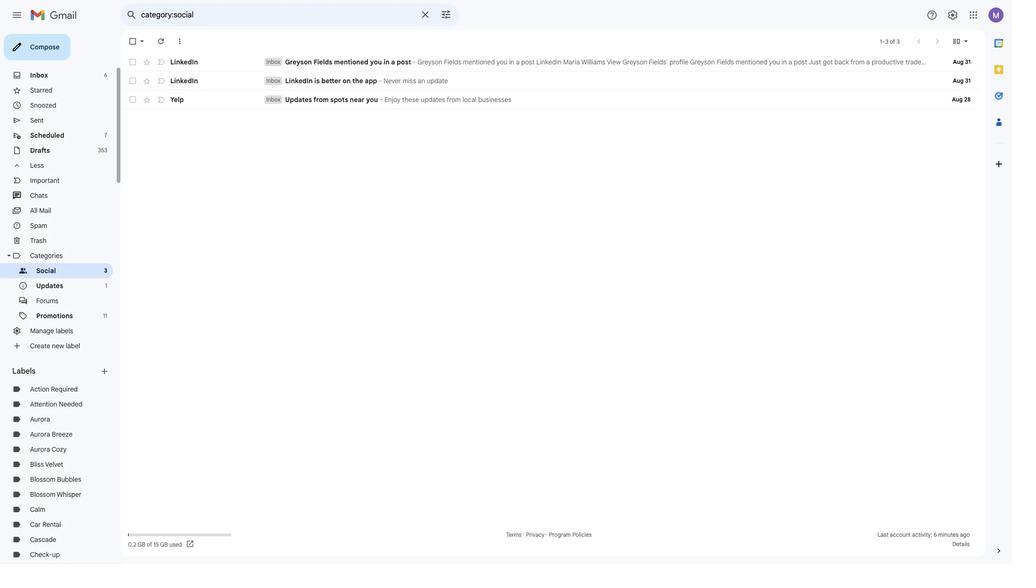 Task type: vqa. For each thing, say whether or not it's contained in the screenshot.
the greyson
yes



Task type: describe. For each thing, give the bounding box(es) containing it.
search mail image
[[123, 7, 140, 24]]

58 ͏ from the left
[[544, 77, 546, 85]]

23 ͏‌ from the left
[[549, 96, 550, 104]]

26 ͏ from the left
[[490, 77, 492, 85]]

56 ͏ from the left
[[541, 77, 543, 85]]

settings image
[[947, 9, 959, 21]]

terms link
[[506, 532, 522, 539]]

enjoy
[[385, 96, 401, 104]]

action required link
[[30, 385, 78, 394]]

4 ͏ from the left
[[453, 77, 455, 85]]

88 ͏ from the left
[[595, 77, 597, 85]]

aug for greyson fields mentioned you in a post linkedin maria williams view greyson fields' profile greyson fields mentioned you in a post just got back from a productive trade show! #tradeshow
[[953, 58, 964, 65]]

post for inbox greyson fields mentioned you in a post
[[397, 58, 411, 66]]

6 inside last account activity: 6 minutes ago details
[[934, 532, 937, 539]]

48 ͏ from the left
[[527, 77, 529, 85]]

30 ͏ from the left
[[497, 77, 499, 85]]

4 greyson from the left
[[690, 58, 715, 66]]

blossom bubbles link
[[30, 476, 81, 484]]

advanced search options image
[[437, 5, 456, 24]]

program policies link
[[549, 532, 592, 539]]

spam
[[30, 222, 47, 230]]

11 ͏‌ from the left
[[528, 96, 530, 104]]

toggle split pane mode image
[[952, 37, 962, 46]]

33 ͏ from the left
[[502, 77, 504, 85]]

aug for enjoy these updates from local businesses ͏‌ ͏‌ ͏‌ ͏‌ ͏‌ ͏‌ ͏‌ ͏‌ ͏‌ ͏‌ ͏‌ ͏‌ ͏‌ ͏‌ ͏‌ ͏‌ ͏‌ ͏‌ ͏‌ ͏‌ ͏‌ ͏‌ ͏‌ ͏‌ ͏‌ ͏‌ ͏‌ ͏‌ ͏‌ ͏‌ ͏‌ ͏‌ ͏‌ ͏‌ ͏‌ ͏‌ ͏‌ ͏‌ ͏‌ ͏‌ ͏‌ ͏‌ ͏‌ ͏‌ ͏‌ ͏‌ ͏‌ ͏‌ ͏‌ ͏‌ ͏‌ ͏‌ ͏‌
[[952, 96, 963, 103]]

mentioned for inbox greyson fields mentioned you in a post
[[334, 58, 369, 66]]

38 ͏‌ from the left
[[574, 96, 576, 104]]

1 row from the top
[[120, 53, 1009, 72]]

–
[[882, 38, 886, 45]]

bubbles
[[57, 476, 81, 484]]

up
[[52, 551, 60, 560]]

you left 'just'
[[769, 58, 780, 66]]

blossom whisper
[[30, 491, 81, 499]]

near
[[350, 96, 365, 104]]

16 ͏ from the left
[[473, 77, 475, 85]]

15
[[154, 542, 159, 549]]

important
[[30, 177, 60, 185]]

velvet
[[45, 461, 63, 469]]

terms
[[506, 532, 522, 539]]

9 ͏‌ from the left
[[525, 96, 527, 104]]

9 ͏ from the left
[[462, 77, 463, 85]]

30 ͏‌ from the left
[[561, 96, 562, 104]]

3 post from the left
[[794, 58, 808, 66]]

create
[[30, 342, 50, 351]]

41 ͏‌ from the left
[[579, 96, 581, 104]]

spots
[[330, 96, 348, 104]]

29 ͏‌ from the left
[[559, 96, 561, 104]]

43 ͏ from the left
[[519, 77, 521, 85]]

inbox for inbox
[[30, 71, 48, 80]]

3 fields from the left
[[717, 58, 734, 66]]

21 ͏ from the left
[[482, 77, 484, 85]]

aug 31 for never miss an update ͏ ͏ ͏ ͏ ͏ ͏ ͏ ͏ ͏ ͏ ͏ ͏ ͏ ͏ ͏ ͏ ͏ ͏ ͏ ͏ ͏ ͏ ͏ ͏ ͏ ͏ ͏ ͏ ͏ ͏ ͏ ͏ ͏ ͏ ͏ ͏ ͏ ͏ ͏ ͏ ͏ ͏ ͏ ͏ ͏ ͏ ͏ ͏ ͏ ͏ ͏ ͏ ͏ ͏ ͏ ͏ ͏ ͏ ͏ ͏ ͏ ͏ ͏ ͏ ͏ ͏ ͏ ͏ ͏ ͏ ͏ ͏ ͏ ͏ ͏ ͏ ͏ ͏ ͏ ͏ ͏ ͏ ͏ ͏ ͏ ͏ ͏ ͏ ͏ ͏
[[953, 77, 971, 84]]

78 ͏ from the left
[[578, 77, 580, 85]]

productive
[[872, 58, 904, 66]]

44 ͏ from the left
[[521, 77, 522, 85]]

attention needed link
[[30, 401, 83, 409]]

blossom whisper link
[[30, 491, 81, 499]]

10 ͏‌ from the left
[[527, 96, 528, 104]]

39 ͏ from the left
[[512, 77, 514, 85]]

post for - greyson fields mentioned you in a post linkedin maria williams view greyson fields' profile greyson fields mentioned you in a post just got back from a productive trade show! #tradeshow
[[521, 58, 535, 66]]

45 ͏‌ from the left
[[586, 96, 588, 104]]

sent
[[30, 116, 44, 125]]

83 ͏ from the left
[[586, 77, 588, 85]]

1 · from the left
[[523, 532, 525, 539]]

15 ͏‌ from the left
[[535, 96, 537, 104]]

4 a from the left
[[867, 58, 870, 66]]

aurora for aurora cozy
[[30, 446, 50, 454]]

2 greyson from the left
[[418, 58, 442, 66]]

6 inside labels navigation
[[104, 72, 107, 79]]

you right near
[[366, 96, 378, 104]]

in for - greyson fields mentioned you in a post linkedin maria williams view greyson fields' profile greyson fields mentioned you in a post just got back from a productive trade show! #tradeshow
[[509, 58, 514, 66]]

main menu image
[[11, 9, 23, 21]]

34 ͏ from the left
[[504, 77, 506, 85]]

1 a from the left
[[391, 58, 395, 66]]

manage
[[30, 327, 54, 336]]

needed
[[59, 401, 83, 409]]

fields for inbox
[[314, 58, 332, 66]]

52 ͏‌ from the left
[[598, 96, 599, 104]]

show!
[[923, 58, 941, 66]]

32 ͏ from the left
[[500, 77, 502, 85]]

of inside footer
[[147, 542, 152, 549]]

maria
[[563, 58, 580, 66]]

compose button
[[4, 34, 71, 60]]

linkedin left is
[[285, 77, 313, 85]]

68 ͏ from the left
[[561, 77, 563, 85]]

inbox greyson fields mentioned you in a post
[[266, 58, 411, 66]]

34 ͏‌ from the left
[[567, 96, 569, 104]]

row containing yelp
[[120, 90, 979, 109]]

36 ͏ from the left
[[507, 77, 509, 85]]

labels
[[12, 367, 36, 377]]

used
[[169, 542, 182, 549]]

19 ͏‌ from the left
[[542, 96, 544, 104]]

24 ͏ from the left
[[487, 77, 489, 85]]

car rental link
[[30, 521, 61, 530]]

more image
[[175, 37, 185, 46]]

46 ͏‌ from the left
[[588, 96, 589, 104]]

check-up link
[[30, 551, 60, 560]]

terms · privacy · program policies
[[506, 532, 592, 539]]

13 ͏ from the left
[[468, 77, 470, 85]]

profile
[[670, 58, 689, 66]]

account
[[890, 532, 911, 539]]

87 ͏ from the left
[[593, 77, 595, 85]]

23 ͏ from the left
[[485, 77, 487, 85]]

27 ͏‌ from the left
[[555, 96, 557, 104]]

51 ͏‌ from the left
[[596, 96, 598, 104]]

Search mail text field
[[141, 10, 414, 20]]

inbox for inbox greyson fields mentioned you in a post
[[266, 58, 280, 65]]

1 horizontal spatial updates
[[285, 96, 312, 104]]

businesses
[[478, 96, 512, 104]]

22 ͏‌ from the left
[[547, 96, 549, 104]]

31 ͏‌ from the left
[[562, 96, 564, 104]]

support image
[[927, 9, 938, 21]]

5 ͏ from the left
[[455, 77, 457, 85]]

gmail image
[[30, 6, 81, 24]]

in for inbox greyson fields mentioned you in a post
[[384, 58, 390, 66]]

24 ͏‌ from the left
[[550, 96, 552, 104]]

17 ͏ from the left
[[475, 77, 477, 85]]

45 ͏ from the left
[[522, 77, 524, 85]]

3 in from the left
[[782, 58, 787, 66]]

57 ͏ from the left
[[543, 77, 544, 85]]

7
[[104, 132, 107, 139]]

59 ͏ from the left
[[546, 77, 548, 85]]

view
[[607, 58, 621, 66]]

aurora breeze
[[30, 431, 73, 439]]

7 ͏‌ from the left
[[522, 96, 523, 104]]

40 ͏ from the left
[[514, 77, 516, 85]]

sent link
[[30, 116, 44, 125]]

81 ͏ from the left
[[583, 77, 585, 85]]

7 ͏ from the left
[[458, 77, 460, 85]]

62 ͏ from the left
[[551, 77, 553, 85]]

calm
[[30, 506, 45, 514]]

whisper
[[57, 491, 81, 499]]

1 vertical spatial -
[[379, 77, 382, 85]]

inbox link
[[30, 71, 48, 80]]

aurora for the aurora "link"
[[30, 416, 50, 424]]

aurora link
[[30, 416, 50, 424]]

1 gb from the left
[[138, 542, 145, 549]]

1 greyson from the left
[[285, 58, 312, 66]]

labels
[[56, 327, 73, 336]]

53 ͏ from the left
[[536, 77, 538, 85]]

these
[[402, 96, 419, 104]]

policies
[[573, 532, 592, 539]]

update
[[427, 77, 448, 85]]

chats link
[[30, 192, 48, 200]]

action
[[30, 385, 49, 394]]

25 ͏ from the left
[[489, 77, 490, 85]]

inbox for inbox updates from spots near you - enjoy these updates from local businesses ͏‌ ͏‌ ͏‌ ͏‌ ͏‌ ͏‌ ͏‌ ͏‌ ͏‌ ͏‌ ͏‌ ͏‌ ͏‌ ͏‌ ͏‌ ͏‌ ͏‌ ͏‌ ͏‌ ͏‌ ͏‌ ͏‌ ͏‌ ͏‌ ͏‌ ͏‌ ͏‌ ͏‌ ͏‌ ͏‌ ͏‌ ͏‌ ͏‌ ͏‌ ͏‌ ͏‌ ͏‌ ͏‌ ͏‌ ͏‌ ͏‌ ͏‌ ͏‌ ͏‌ ͏‌ ͏‌ ͏‌ ͏‌ ͏‌ ͏‌ ͏‌ ͏‌ ͏‌
[[266, 96, 280, 103]]

privacy
[[526, 532, 545, 539]]

8 ͏‌ from the left
[[523, 96, 525, 104]]

79 ͏ from the left
[[580, 77, 581, 85]]

21 ͏‌ from the left
[[545, 96, 547, 104]]

forums link
[[36, 297, 58, 305]]

you up businesses
[[497, 58, 508, 66]]

bliss velvet link
[[30, 461, 63, 469]]

categories link
[[30, 252, 63, 260]]

all
[[30, 207, 37, 215]]

67 ͏ from the left
[[560, 77, 561, 85]]

2 · from the left
[[546, 532, 548, 539]]

an
[[418, 77, 425, 85]]

miss
[[403, 77, 416, 85]]

clear search image
[[416, 5, 435, 24]]

linkedin up yelp at the left of the page
[[170, 77, 198, 85]]

1 for 1 – 3 of 3
[[880, 38, 882, 45]]

53 ͏‌ from the left
[[599, 96, 601, 104]]

12 ͏‌ from the left
[[530, 96, 532, 104]]

64 ͏ from the left
[[554, 77, 556, 85]]

25 ͏‌ from the left
[[552, 96, 554, 104]]

better
[[321, 77, 341, 85]]

3 ͏ from the left
[[452, 77, 453, 85]]

2 horizontal spatial from
[[851, 58, 865, 66]]

63 ͏ from the left
[[553, 77, 554, 85]]

aurora cozy link
[[30, 446, 67, 454]]

cascade
[[30, 536, 56, 545]]

snoozed link
[[30, 101, 56, 110]]

29 ͏ from the left
[[495, 77, 497, 85]]

54 ͏ from the left
[[538, 77, 539, 85]]

labels navigation
[[0, 30, 120, 565]]

32 ͏‌ from the left
[[564, 96, 566, 104]]

just
[[809, 58, 822, 66]]

0 vertical spatial -
[[413, 58, 416, 66]]



Task type: locate. For each thing, give the bounding box(es) containing it.
check-
[[30, 551, 52, 560]]

trash
[[30, 237, 46, 245]]

84 ͏ from the left
[[588, 77, 590, 85]]

86 ͏ from the left
[[592, 77, 593, 85]]

77 ͏ from the left
[[576, 77, 578, 85]]

gb right 0.2
[[138, 542, 145, 549]]

privacy link
[[526, 532, 545, 539]]

20 ͏ from the left
[[480, 77, 482, 85]]

attention needed
[[30, 401, 83, 409]]

None checkbox
[[128, 37, 137, 46], [128, 95, 137, 104], [128, 37, 137, 46], [128, 95, 137, 104]]

1 vertical spatial blossom
[[30, 491, 55, 499]]

3 right the –
[[897, 38, 900, 45]]

1 horizontal spatial 3
[[886, 38, 889, 45]]

͏‌
[[512, 96, 513, 104], [513, 96, 515, 104], [515, 96, 517, 104], [517, 96, 518, 104], [518, 96, 520, 104], [520, 96, 522, 104], [522, 96, 523, 104], [523, 96, 525, 104], [525, 96, 527, 104], [527, 96, 528, 104], [528, 96, 530, 104], [530, 96, 532, 104], [532, 96, 534, 104], [534, 96, 535, 104], [535, 96, 537, 104], [537, 96, 539, 104], [539, 96, 540, 104], [540, 96, 542, 104], [542, 96, 544, 104], [544, 96, 545, 104], [545, 96, 547, 104], [547, 96, 549, 104], [549, 96, 550, 104], [550, 96, 552, 104], [552, 96, 554, 104], [554, 96, 555, 104], [555, 96, 557, 104], [557, 96, 559, 104], [559, 96, 561, 104], [561, 96, 562, 104], [562, 96, 564, 104], [564, 96, 566, 104], [566, 96, 567, 104], [567, 96, 569, 104], [569, 96, 571, 104], [571, 96, 572, 104], [572, 96, 574, 104], [574, 96, 576, 104], [576, 96, 577, 104], [577, 96, 579, 104], [579, 96, 581, 104], [581, 96, 582, 104], [582, 96, 584, 104], [584, 96, 586, 104], [586, 96, 588, 104], [588, 96, 589, 104], [589, 96, 591, 104], [591, 96, 593, 104], [593, 96, 594, 104], [594, 96, 596, 104], [596, 96, 598, 104], [598, 96, 599, 104], [599, 96, 601, 104]]

in left 'just'
[[782, 58, 787, 66]]

42 ͏ from the left
[[517, 77, 519, 85]]

2 in from the left
[[509, 58, 514, 66]]

39 ͏‌ from the left
[[576, 96, 577, 104]]

updates left spots on the left top
[[285, 96, 312, 104]]

49 ͏ from the left
[[529, 77, 531, 85]]

yelp
[[170, 96, 184, 104]]

44 ͏‌ from the left
[[584, 96, 586, 104]]

action required
[[30, 385, 78, 394]]

inbox inside inbox greyson fields mentioned you in a post
[[266, 58, 280, 65]]

61 ͏ from the left
[[549, 77, 551, 85]]

all mail
[[30, 207, 51, 215]]

1 inside main content
[[880, 38, 882, 45]]

in
[[384, 58, 390, 66], [509, 58, 514, 66], [782, 58, 787, 66]]

0 vertical spatial aug 31
[[953, 58, 971, 65]]

labels heading
[[12, 367, 100, 377]]

31 left ...
[[965, 58, 971, 65]]

blossom bubbles
[[30, 476, 81, 484]]

check-up
[[30, 551, 60, 560]]

35 ͏‌ from the left
[[569, 96, 571, 104]]

linkedin left maria
[[537, 58, 562, 66]]

50 ͏ from the left
[[531, 77, 533, 85]]

fields right 'profile'
[[717, 58, 734, 66]]

aurora
[[30, 416, 50, 424], [30, 431, 50, 439], [30, 446, 50, 454]]

row
[[120, 53, 1009, 72], [120, 72, 979, 90], [120, 90, 979, 109]]

manage labels link
[[30, 327, 73, 336]]

1 horizontal spatial gb
[[160, 542, 168, 549]]

...
[[990, 58, 995, 66]]

1 vertical spatial 6
[[934, 532, 937, 539]]

scheduled
[[30, 131, 64, 140]]

aurora breeze link
[[30, 431, 73, 439]]

None search field
[[120, 4, 459, 26]]

starred link
[[30, 86, 52, 95]]

aug down #tradeshow
[[953, 77, 964, 84]]

·
[[523, 532, 525, 539], [546, 532, 548, 539]]

- greyson fields mentioned you in a post linkedin maria williams view greyson fields' profile greyson fields mentioned you in a post just got back from a productive trade show! #tradeshow
[[411, 58, 982, 66]]

linkedin down more image
[[170, 58, 198, 66]]

follow link to manage storage image
[[186, 540, 195, 550]]

0 vertical spatial updates
[[285, 96, 312, 104]]

... join
[[990, 58, 1009, 66]]

27 ͏ from the left
[[492, 77, 494, 85]]

last account activity: 6 minutes ago details
[[878, 532, 970, 548]]

55 ͏ from the left
[[539, 77, 541, 85]]

aurora down the aurora "link"
[[30, 431, 50, 439]]

car
[[30, 521, 41, 530]]

73 ͏ from the left
[[570, 77, 571, 85]]

60 ͏ from the left
[[548, 77, 549, 85]]

create new label
[[30, 342, 80, 351]]

1 vertical spatial aug
[[953, 77, 964, 84]]

2 aug 31 from the top
[[953, 77, 971, 84]]

never
[[384, 77, 401, 85]]

aug 28
[[952, 96, 971, 103]]

drafts link
[[30, 146, 50, 155]]

2 mentioned from the left
[[463, 58, 495, 66]]

compose
[[30, 43, 60, 51]]

post left maria
[[521, 58, 535, 66]]

1 horizontal spatial from
[[447, 96, 461, 104]]

forums
[[36, 297, 58, 305]]

85 ͏ from the left
[[590, 77, 592, 85]]

70 ͏ from the left
[[565, 77, 566, 85]]

updates inside labels navigation
[[36, 282, 63, 290]]

aug for never miss an update ͏ ͏ ͏ ͏ ͏ ͏ ͏ ͏ ͏ ͏ ͏ ͏ ͏ ͏ ͏ ͏ ͏ ͏ ͏ ͏ ͏ ͏ ͏ ͏ ͏ ͏ ͏ ͏ ͏ ͏ ͏ ͏ ͏ ͏ ͏ ͏ ͏ ͏ ͏ ͏ ͏ ͏ ͏ ͏ ͏ ͏ ͏ ͏ ͏ ͏ ͏ ͏ ͏ ͏ ͏ ͏ ͏ ͏ ͏ ͏ ͏ ͏ ͏ ͏ ͏ ͏ ͏ ͏ ͏ ͏ ͏ ͏ ͏ ͏ ͏ ͏ ͏ ͏ ͏ ͏ ͏ ͏ ͏ ͏ ͏ ͏ ͏ ͏ ͏ ͏
[[953, 77, 964, 84]]

0 horizontal spatial mentioned
[[334, 58, 369, 66]]

18 ͏‌ from the left
[[540, 96, 542, 104]]

3
[[886, 38, 889, 45], [897, 38, 900, 45], [104, 267, 107, 274]]

chats
[[30, 192, 48, 200]]

linkedin
[[170, 58, 198, 66], [537, 58, 562, 66], [170, 77, 198, 85], [285, 77, 313, 85]]

car rental
[[30, 521, 61, 530]]

footer containing terms
[[120, 531, 979, 550]]

updates up forums
[[36, 282, 63, 290]]

0.2 gb of 15 gb used
[[128, 542, 182, 549]]

48 ͏‌ from the left
[[591, 96, 593, 104]]

0.2
[[128, 542, 136, 549]]

from left local
[[447, 96, 461, 104]]

18 ͏ from the left
[[477, 77, 479, 85]]

inbox inside labels navigation
[[30, 71, 48, 80]]

17 ͏‌ from the left
[[539, 96, 540, 104]]

starred
[[30, 86, 52, 95]]

2 vertical spatial -
[[380, 96, 383, 104]]

is
[[315, 77, 320, 85]]

· right privacy
[[546, 532, 548, 539]]

aug 31 for greyson fields mentioned you in a post linkedin maria williams view greyson fields' profile greyson fields mentioned you in a post just got back from a productive trade show! #tradeshow
[[953, 58, 971, 65]]

1 vertical spatial aurora
[[30, 431, 50, 439]]

3 up '11'
[[104, 267, 107, 274]]

blossom for blossom whisper
[[30, 491, 55, 499]]

less button
[[0, 158, 113, 173]]

2 horizontal spatial fields
[[717, 58, 734, 66]]

28 ͏ from the left
[[494, 77, 495, 85]]

got
[[823, 58, 833, 66]]

post left 'just'
[[794, 58, 808, 66]]

1 horizontal spatial post
[[521, 58, 535, 66]]

28 ͏‌ from the left
[[557, 96, 559, 104]]

aug
[[953, 58, 964, 65], [953, 77, 964, 84], [952, 96, 963, 103]]

33 ͏‌ from the left
[[566, 96, 567, 104]]

0 horizontal spatial gb
[[138, 542, 145, 549]]

less
[[30, 161, 44, 170]]

26 ͏‌ from the left
[[554, 96, 555, 104]]

13 ͏‌ from the left
[[532, 96, 534, 104]]

mentioned
[[334, 58, 369, 66], [463, 58, 495, 66], [736, 58, 768, 66]]

inbox inside inbox linkedin is better on the app - never miss an update ͏ ͏ ͏ ͏ ͏ ͏ ͏ ͏ ͏ ͏ ͏ ͏ ͏ ͏ ͏ ͏ ͏ ͏ ͏ ͏ ͏ ͏ ͏ ͏ ͏ ͏ ͏ ͏ ͏ ͏ ͏ ͏ ͏ ͏ ͏ ͏ ͏ ͏ ͏ ͏ ͏ ͏ ͏ ͏ ͏ ͏ ͏ ͏ ͏ ͏ ͏ ͏ ͏ ͏ ͏ ͏ ͏ ͏ ͏ ͏ ͏ ͏ ͏ ͏ ͏ ͏ ͏ ͏ ͏ ͏ ͏ ͏ ͏ ͏ ͏ ͏ ͏ ͏ ͏ ͏ ͏ ͏ ͏ ͏ ͏ ͏ ͏ ͏ ͏ ͏
[[266, 77, 280, 84]]

0 horizontal spatial post
[[397, 58, 411, 66]]

0 horizontal spatial fields
[[314, 58, 332, 66]]

details link
[[953, 541, 970, 548]]

gb right 15
[[160, 542, 168, 549]]

footer
[[120, 531, 979, 550]]

promotions link
[[36, 312, 73, 321]]

of left 15
[[147, 542, 152, 549]]

aug 31 down toggle split pane mode icon
[[953, 58, 971, 65]]

3 up productive
[[886, 38, 889, 45]]

0 vertical spatial of
[[890, 38, 895, 45]]

50 ͏‌ from the left
[[594, 96, 596, 104]]

1 in from the left
[[384, 58, 390, 66]]

14 ͏‌ from the left
[[534, 96, 535, 104]]

0 vertical spatial 31
[[965, 58, 971, 65]]

blossom up calm
[[30, 491, 55, 499]]

0 vertical spatial blossom
[[30, 476, 55, 484]]

0 vertical spatial aug
[[953, 58, 964, 65]]

2 horizontal spatial mentioned
[[736, 58, 768, 66]]

2 post from the left
[[521, 58, 535, 66]]

66 ͏ from the left
[[558, 77, 560, 85]]

2 horizontal spatial 3
[[897, 38, 900, 45]]

19 ͏ from the left
[[479, 77, 480, 85]]

1 horizontal spatial 1
[[880, 38, 882, 45]]

1 vertical spatial of
[[147, 542, 152, 549]]

14 ͏ from the left
[[470, 77, 472, 85]]

0 vertical spatial 6
[[104, 72, 107, 79]]

4 ͏‌ from the left
[[517, 96, 518, 104]]

last
[[878, 532, 889, 539]]

from left spots on the left top
[[314, 96, 329, 104]]

inbox inside inbox updates from spots near you - enjoy these updates from local businesses ͏‌ ͏‌ ͏‌ ͏‌ ͏‌ ͏‌ ͏‌ ͏‌ ͏‌ ͏‌ ͏‌ ͏‌ ͏‌ ͏‌ ͏‌ ͏‌ ͏‌ ͏‌ ͏‌ ͏‌ ͏‌ ͏‌ ͏‌ ͏‌ ͏‌ ͏‌ ͏‌ ͏‌ ͏‌ ͏‌ ͏‌ ͏‌ ͏‌ ͏‌ ͏‌ ͏‌ ͏‌ ͏‌ ͏‌ ͏‌ ͏‌ ͏‌ ͏‌ ͏‌ ͏‌ ͏‌ ͏‌ ͏‌ ͏‌ ͏‌ ͏‌ ͏‌ ͏‌
[[266, 96, 280, 103]]

-
[[413, 58, 416, 66], [379, 77, 382, 85], [380, 96, 383, 104]]

new
[[52, 342, 64, 351]]

1 horizontal spatial fields
[[444, 58, 461, 66]]

aug 31 down #tradeshow
[[953, 77, 971, 84]]

0 horizontal spatial updates
[[36, 282, 63, 290]]

37 ͏ from the left
[[509, 77, 511, 85]]

2 ͏‌ from the left
[[513, 96, 515, 104]]

1 vertical spatial aug 31
[[953, 77, 971, 84]]

3 row from the top
[[120, 90, 979, 109]]

46 ͏ from the left
[[524, 77, 526, 85]]

80 ͏ from the left
[[581, 77, 583, 85]]

label
[[66, 342, 80, 351]]

mentioned for - greyson fields mentioned you in a post linkedin maria williams view greyson fields' profile greyson fields mentioned you in a post just got back from a productive trade show! #tradeshow
[[463, 58, 495, 66]]

1 horizontal spatial in
[[509, 58, 514, 66]]

refresh image
[[156, 37, 166, 46]]

2 aurora from the top
[[30, 431, 50, 439]]

categories
[[30, 252, 63, 260]]

2 ͏ from the left
[[450, 77, 452, 85]]

aug left 28
[[952, 96, 963, 103]]

aurora for aurora breeze
[[30, 431, 50, 439]]

fields up is
[[314, 58, 332, 66]]

fields for -
[[444, 58, 461, 66]]

1 inside labels navigation
[[105, 282, 107, 289]]

main content
[[120, 30, 1009, 557]]

trade
[[906, 58, 922, 66]]

2 vertical spatial aurora
[[30, 446, 50, 454]]

bliss velvet
[[30, 461, 63, 469]]

1 31 from the top
[[965, 58, 971, 65]]

cozy
[[52, 446, 67, 454]]

required
[[51, 385, 78, 394]]

74 ͏ from the left
[[571, 77, 573, 85]]

in up businesses
[[509, 58, 514, 66]]

create new label link
[[30, 342, 80, 351]]

15 ͏ from the left
[[472, 77, 473, 85]]

1 up '11'
[[105, 282, 107, 289]]

- up miss
[[413, 58, 416, 66]]

program
[[549, 532, 571, 539]]

of right the –
[[890, 38, 895, 45]]

1 horizontal spatial mentioned
[[463, 58, 495, 66]]

1 vertical spatial 31
[[965, 77, 971, 84]]

5 ͏‌ from the left
[[518, 96, 520, 104]]

you
[[370, 58, 382, 66], [497, 58, 508, 66], [769, 58, 780, 66], [366, 96, 378, 104]]

inbox updates from spots near you - enjoy these updates from local businesses ͏‌ ͏‌ ͏‌ ͏‌ ͏‌ ͏‌ ͏‌ ͏‌ ͏‌ ͏‌ ͏‌ ͏‌ ͏‌ ͏‌ ͏‌ ͏‌ ͏‌ ͏‌ ͏‌ ͏‌ ͏‌ ͏‌ ͏‌ ͏‌ ͏‌ ͏‌ ͏‌ ͏‌ ͏‌ ͏‌ ͏‌ ͏‌ ͏‌ ͏‌ ͏‌ ͏‌ ͏‌ ͏‌ ͏‌ ͏‌ ͏‌ ͏‌ ͏‌ ͏‌ ͏‌ ͏‌ ͏‌ ͏‌ ͏‌ ͏‌ ͏‌ ͏‌ ͏‌
[[266, 96, 601, 104]]

post up miss
[[397, 58, 411, 66]]

20 ͏‌ from the left
[[544, 96, 545, 104]]

2 vertical spatial aug
[[952, 96, 963, 103]]

- right the app
[[379, 77, 382, 85]]

drafts
[[30, 146, 50, 155]]

0 vertical spatial aurora
[[30, 416, 50, 424]]

on
[[343, 77, 351, 85]]

inbox for inbox linkedin is better on the app - never miss an update ͏ ͏ ͏ ͏ ͏ ͏ ͏ ͏ ͏ ͏ ͏ ͏ ͏ ͏ ͏ ͏ ͏ ͏ ͏ ͏ ͏ ͏ ͏ ͏ ͏ ͏ ͏ ͏ ͏ ͏ ͏ ͏ ͏ ͏ ͏ ͏ ͏ ͏ ͏ ͏ ͏ ͏ ͏ ͏ ͏ ͏ ͏ ͏ ͏ ͏ ͏ ͏ ͏ ͏ ͏ ͏ ͏ ͏ ͏ ͏ ͏ ͏ ͏ ͏ ͏ ͏ ͏ ͏ ͏ ͏ ͏ ͏ ͏ ͏ ͏ ͏ ͏ ͏ ͏ ͏ ͏ ͏ ͏ ͏ ͏ ͏ ͏ ͏ ͏ ͏
[[266, 77, 280, 84]]

aurora up bliss
[[30, 446, 50, 454]]

69 ͏ from the left
[[563, 77, 565, 85]]

35 ͏ from the left
[[506, 77, 507, 85]]

1
[[880, 38, 882, 45], [105, 282, 107, 289]]

tab list
[[986, 30, 1012, 531]]

fields up update
[[444, 58, 461, 66]]

2 horizontal spatial post
[[794, 58, 808, 66]]

updates
[[421, 96, 445, 104]]

1 up productive
[[880, 38, 882, 45]]

0 horizontal spatial 3
[[104, 267, 107, 274]]

None checkbox
[[128, 57, 137, 67], [128, 76, 137, 86], [128, 57, 137, 67], [128, 76, 137, 86]]

6
[[104, 72, 107, 79], [934, 532, 937, 539]]

#tradeshow
[[943, 58, 980, 66]]

3 a from the left
[[789, 58, 792, 66]]

3 inside labels navigation
[[104, 267, 107, 274]]

10 ͏ from the left
[[463, 77, 465, 85]]

snoozed
[[30, 101, 56, 110]]

the
[[352, 77, 363, 85]]

1 vertical spatial 1
[[105, 282, 107, 289]]

0 vertical spatial 1
[[880, 38, 882, 45]]

blossom down the bliss velvet link
[[30, 476, 55, 484]]

local
[[463, 96, 477, 104]]

1 horizontal spatial 6
[[934, 532, 937, 539]]

a
[[391, 58, 395, 66], [516, 58, 520, 66], [789, 58, 792, 66], [867, 58, 870, 66]]

0 horizontal spatial in
[[384, 58, 390, 66]]

williams
[[582, 58, 606, 66]]

aug 31
[[953, 58, 971, 65], [953, 77, 971, 84]]

aug down toggle split pane mode icon
[[953, 58, 964, 65]]

social link
[[36, 267, 56, 275]]

social
[[36, 267, 56, 275]]

you up the app
[[370, 58, 382, 66]]

cascade link
[[30, 536, 56, 545]]

31 for greyson fields mentioned you in a post linkedin maria williams view greyson fields' profile greyson fields mentioned you in a post just got back from a productive trade show! #tradeshow
[[965, 58, 971, 65]]

mail
[[39, 207, 51, 215]]

41 ͏ from the left
[[516, 77, 517, 85]]

47 ͏ from the left
[[526, 77, 527, 85]]

75 ͏ from the left
[[573, 77, 575, 85]]

31 ͏ from the left
[[499, 77, 500, 85]]

2 horizontal spatial in
[[782, 58, 787, 66]]

activity:
[[913, 532, 933, 539]]

ago
[[960, 532, 970, 539]]

0 horizontal spatial ·
[[523, 532, 525, 539]]

89 ͏ from the left
[[597, 77, 598, 85]]

0 horizontal spatial 1
[[105, 282, 107, 289]]

1 vertical spatial updates
[[36, 282, 63, 290]]

1 for 1
[[105, 282, 107, 289]]

31 up 28
[[965, 77, 971, 84]]

1 blossom from the top
[[30, 476, 55, 484]]

from
[[851, 58, 865, 66], [314, 96, 329, 104], [447, 96, 461, 104]]

31 for never miss an update ͏ ͏ ͏ ͏ ͏ ͏ ͏ ͏ ͏ ͏ ͏ ͏ ͏ ͏ ͏ ͏ ͏ ͏ ͏ ͏ ͏ ͏ ͏ ͏ ͏ ͏ ͏ ͏ ͏ ͏ ͏ ͏ ͏ ͏ ͏ ͏ ͏ ͏ ͏ ͏ ͏ ͏ ͏ ͏ ͏ ͏ ͏ ͏ ͏ ͏ ͏ ͏ ͏ ͏ ͏ ͏ ͏ ͏ ͏ ͏ ͏ ͏ ͏ ͏ ͏ ͏ ͏ ͏ ͏ ͏ ͏ ͏ ͏ ͏ ͏ ͏ ͏ ͏ ͏ ͏ ͏ ͏ ͏ ͏ ͏ ͏ ͏ ͏ ͏ ͏
[[965, 77, 971, 84]]

· right the "terms"
[[523, 532, 525, 539]]

353
[[98, 147, 107, 154]]

65 ͏ from the left
[[556, 77, 558, 85]]

1 horizontal spatial ·
[[546, 532, 548, 539]]

blossom for blossom bubbles
[[30, 476, 55, 484]]

0 horizontal spatial 6
[[104, 72, 107, 79]]

join
[[996, 58, 1009, 66]]

3 greyson from the left
[[623, 58, 647, 66]]

footer inside main content
[[120, 531, 979, 550]]

40 ͏‌ from the left
[[577, 96, 579, 104]]

promotions
[[36, 312, 73, 321]]

72 ͏ from the left
[[568, 77, 570, 85]]

- left enjoy
[[380, 96, 383, 104]]

main content containing linkedin
[[120, 30, 1009, 557]]

rental
[[42, 521, 61, 530]]

from right back
[[851, 58, 865, 66]]

1 horizontal spatial of
[[890, 38, 895, 45]]

in up never
[[384, 58, 390, 66]]

aurora down the attention
[[30, 416, 50, 424]]

0 horizontal spatial of
[[147, 542, 152, 549]]

0 horizontal spatial from
[[314, 96, 329, 104]]

1 aug 31 from the top
[[953, 58, 971, 65]]

aurora cozy
[[30, 446, 67, 454]]

82 ͏ from the left
[[585, 77, 587, 85]]



